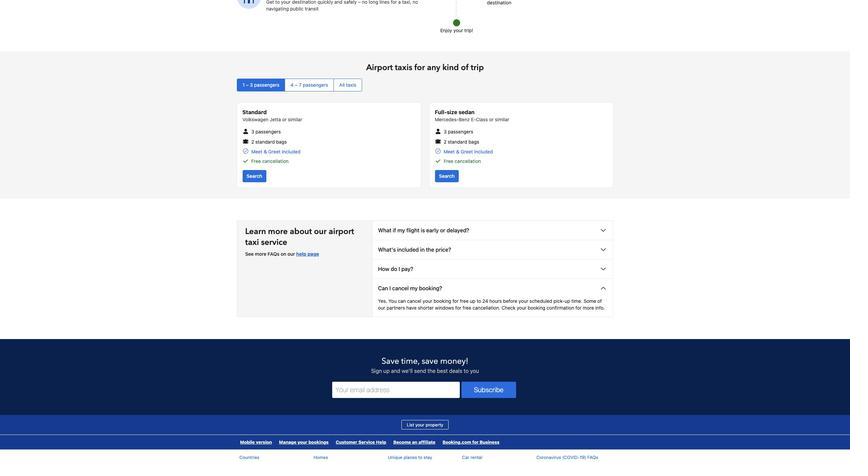 Task type: locate. For each thing, give the bounding box(es) containing it.
my
[[397, 228, 405, 234], [410, 286, 418, 292]]

0 horizontal spatial &
[[264, 149, 267, 155]]

3 passengers for size
[[444, 129, 473, 135]]

bags down e- at the top right
[[468, 139, 479, 145]]

sort results by element
[[237, 79, 613, 92]]

– right 1 at the left
[[246, 82, 249, 88]]

1 horizontal spatial free
[[444, 159, 453, 164]]

2 free from the left
[[444, 159, 453, 164]]

1 meet from the left
[[251, 149, 262, 155]]

2 down volkswagen
[[251, 139, 254, 145]]

size
[[447, 109, 457, 116]]

1 horizontal spatial of
[[597, 299, 602, 304]]

1 horizontal spatial no
[[413, 0, 418, 5]]

2 & from the left
[[456, 149, 459, 155]]

1 – 3 passengers
[[242, 82, 279, 88]]

taxis right the all
[[346, 82, 356, 88]]

meet for volkswagen
[[251, 149, 262, 155]]

or right jetta
[[282, 117, 287, 123]]

2 horizontal spatial more
[[583, 305, 594, 311]]

for right windows
[[455, 305, 461, 311]]

meet for size
[[444, 149, 455, 155]]

what's included in the price?
[[378, 247, 451, 253]]

of up info.
[[597, 299, 602, 304]]

meet & greet included down jetta
[[251, 149, 301, 155]]

for left a
[[391, 0, 397, 5]]

0 vertical spatial taxis
[[395, 62, 412, 73]]

learn more about our airport taxi service see more faqs on our help page
[[245, 226, 354, 257]]

1 horizontal spatial or
[[440, 228, 445, 234]]

2 down mercedes-
[[444, 139, 447, 145]]

0 vertical spatial booking
[[434, 299, 451, 304]]

2 horizontal spatial or
[[489, 117, 494, 123]]

0 horizontal spatial my
[[397, 228, 405, 234]]

mobile version link
[[237, 436, 275, 450]]

3 passengers down the benz
[[444, 129, 473, 135]]

1 free cancellation from the left
[[251, 159, 289, 164]]

help page link
[[296, 252, 319, 257]]

1 horizontal spatial up
[[470, 299, 475, 304]]

0 horizontal spatial free cancellation
[[251, 159, 289, 164]]

search button for size
[[435, 170, 459, 183]]

1 horizontal spatial booking airport taxi image
[[450, 0, 593, 30]]

more right see
[[255, 252, 266, 257]]

booking.com
[[443, 440, 471, 446]]

1 horizontal spatial free cancellation
[[444, 159, 481, 164]]

our
[[314, 226, 327, 238], [288, 252, 295, 257], [378, 305, 385, 311]]

send
[[414, 369, 426, 375]]

0 horizontal spatial booking
[[434, 299, 451, 304]]

1 meet & greet included from the left
[[251, 149, 301, 155]]

1 3 passengers from the left
[[251, 129, 281, 135]]

0 horizontal spatial search button
[[242, 170, 266, 183]]

1 vertical spatial taxis
[[346, 82, 356, 88]]

up inside save time, save money! sign up and we'll send the best deals to you
[[383, 369, 390, 375]]

your up navigating
[[281, 0, 291, 5]]

0 horizontal spatial and
[[334, 0, 343, 5]]

standard down the benz
[[448, 139, 467, 145]]

your inside get to your destination quickly and safely – no long lines for a taxi, no navigating public transit
[[281, 0, 291, 5]]

check
[[502, 305, 516, 311]]

1 vertical spatial my
[[410, 286, 418, 292]]

2 for size
[[444, 139, 447, 145]]

save
[[422, 356, 438, 368]]

some
[[584, 299, 596, 304]]

0 horizontal spatial taxis
[[346, 82, 356, 88]]

similar
[[288, 117, 302, 123], [495, 117, 509, 123]]

1 horizontal spatial –
[[295, 82, 298, 88]]

i right can
[[389, 286, 391, 292]]

1 horizontal spatial meet
[[444, 149, 455, 155]]

1 standard from the left
[[255, 139, 275, 145]]

1 vertical spatial and
[[391, 369, 400, 375]]

0 horizontal spatial or
[[282, 117, 287, 123]]

for up windows
[[453, 299, 459, 304]]

0 horizontal spatial search
[[247, 173, 262, 179]]

or
[[282, 117, 287, 123], [489, 117, 494, 123], [440, 228, 445, 234]]

2 standard from the left
[[448, 139, 467, 145]]

2 for volkswagen
[[251, 139, 254, 145]]

of inside yes. you can cancel your booking for free up to 24 hours before your scheduled pick-up time. some of our partners have shorter windows for free cancellation. check your booking confirmation for more info.
[[597, 299, 602, 304]]

the inside dropdown button
[[426, 247, 434, 253]]

navigation
[[237, 436, 503, 450]]

see
[[245, 252, 254, 257]]

& down the benz
[[456, 149, 459, 155]]

1 horizontal spatial more
[[268, 226, 288, 238]]

your inside navigation
[[298, 440, 307, 446]]

become an affiliate link
[[390, 436, 439, 450]]

taxis for all
[[346, 82, 356, 88]]

coronavirus (covid-19) faqs
[[536, 455, 598, 461]]

to inside get to your destination quickly and safely – no long lines for a taxi, no navigating public transit
[[275, 0, 280, 5]]

faqs left on
[[268, 252, 279, 257]]

1 horizontal spatial included
[[397, 247, 419, 253]]

1 horizontal spatial search button
[[435, 170, 459, 183]]

2
[[251, 139, 254, 145], [444, 139, 447, 145]]

places
[[404, 455, 417, 461]]

our inside yes. you can cancel your booking for free up to 24 hours before your scheduled pick-up time. some of our partners have shorter windows for free cancellation. check your booking confirmation for more info.
[[378, 305, 385, 311]]

0 horizontal spatial 3 passengers
[[251, 129, 281, 135]]

1 search button from the left
[[242, 170, 266, 183]]

2 vertical spatial more
[[583, 305, 594, 311]]

for inside navigation
[[472, 440, 479, 446]]

of left trip
[[461, 62, 469, 73]]

0 horizontal spatial 2
[[251, 139, 254, 145]]

0 horizontal spatial i
[[389, 286, 391, 292]]

0 vertical spatial of
[[461, 62, 469, 73]]

similar right jetta
[[288, 117, 302, 123]]

service
[[261, 237, 287, 248]]

meet down volkswagen
[[251, 149, 262, 155]]

1 horizontal spatial 3 passengers
[[444, 129, 473, 135]]

passengers right 1 at the left
[[254, 82, 279, 88]]

your
[[281, 0, 291, 5], [453, 28, 463, 33], [423, 299, 432, 304], [519, 299, 528, 304], [517, 305, 526, 311], [415, 423, 424, 428], [298, 440, 307, 446]]

included for jetta
[[282, 149, 301, 155]]

bags down jetta
[[276, 139, 287, 145]]

0 horizontal spatial 2 standard bags
[[251, 139, 287, 145]]

save time, save money! sign up and we'll send the best deals to you
[[371, 356, 479, 375]]

have
[[406, 305, 417, 311]]

for inside get to your destination quickly and safely – no long lines for a taxi, no navigating public transit
[[391, 0, 397, 5]]

flight
[[406, 228, 419, 234]]

greet for jetta
[[268, 149, 281, 155]]

more down the some
[[583, 305, 594, 311]]

no left long on the left
[[362, 0, 368, 5]]

1 vertical spatial more
[[255, 252, 266, 257]]

booking airport taxi image
[[237, 0, 261, 9], [450, 0, 593, 30]]

search
[[247, 173, 262, 179], [439, 173, 455, 179]]

2 meet & greet included from the left
[[444, 149, 493, 155]]

jetta
[[270, 117, 281, 123]]

1 similar from the left
[[288, 117, 302, 123]]

airport taxis for any kind of trip
[[366, 62, 484, 73]]

standard
[[242, 109, 267, 116]]

how
[[378, 266, 389, 273]]

3 down volkswagen
[[251, 129, 254, 135]]

no
[[362, 0, 368, 5], [413, 0, 418, 5]]

– right safely
[[358, 0, 361, 5]]

1 vertical spatial cancel
[[407, 299, 421, 304]]

0 horizontal spatial meet
[[251, 149, 262, 155]]

lines
[[380, 0, 390, 5]]

0 horizontal spatial similar
[[288, 117, 302, 123]]

0 horizontal spatial bags
[[276, 139, 287, 145]]

my right the if
[[397, 228, 405, 234]]

up left '24'
[[470, 299, 475, 304]]

and inside get to your destination quickly and safely – no long lines for a taxi, no navigating public transit
[[334, 0, 343, 5]]

Your email address email field
[[332, 383, 460, 399]]

2 meet from the left
[[444, 149, 455, 155]]

free left '24'
[[460, 299, 469, 304]]

windows
[[435, 305, 454, 311]]

2 booking airport taxi image from the left
[[450, 0, 593, 30]]

unique places to stay
[[388, 455, 432, 461]]

– left 7 in the top of the page
[[295, 82, 298, 88]]

0 horizontal spatial meet & greet included
[[251, 149, 301, 155]]

my inside dropdown button
[[410, 286, 418, 292]]

2 2 standard bags from the left
[[444, 139, 479, 145]]

0 vertical spatial our
[[314, 226, 327, 238]]

1 2 from the left
[[251, 139, 254, 145]]

for
[[391, 0, 397, 5], [414, 62, 425, 73], [453, 299, 459, 304], [455, 305, 461, 311], [576, 305, 582, 311], [472, 440, 479, 446]]

– for 4 – 7 passengers
[[295, 82, 298, 88]]

1 horizontal spatial taxis
[[395, 62, 412, 73]]

and down save in the bottom left of the page
[[391, 369, 400, 375]]

our down the yes.
[[378, 305, 385, 311]]

0 vertical spatial and
[[334, 0, 343, 5]]

standard for volkswagen
[[255, 139, 275, 145]]

3 down mercedes-
[[444, 129, 447, 135]]

0 vertical spatial i
[[399, 266, 400, 273]]

car rental
[[462, 455, 482, 461]]

2 greet from the left
[[461, 149, 473, 155]]

0 vertical spatial faqs
[[268, 252, 279, 257]]

0 horizontal spatial greet
[[268, 149, 281, 155]]

2 standard bags down jetta
[[251, 139, 287, 145]]

1 free from the left
[[251, 159, 261, 164]]

1 2 standard bags from the left
[[251, 139, 287, 145]]

my left booking?
[[410, 286, 418, 292]]

or right class
[[489, 117, 494, 123]]

0 horizontal spatial more
[[255, 252, 266, 257]]

– inside get to your destination quickly and safely – no long lines for a taxi, no navigating public transit
[[358, 0, 361, 5]]

&
[[264, 149, 267, 155], [456, 149, 459, 155]]

enjoy
[[440, 28, 452, 33]]

long
[[369, 0, 378, 5]]

destination
[[292, 0, 316, 5]]

greet
[[268, 149, 281, 155], [461, 149, 473, 155]]

1 horizontal spatial our
[[314, 226, 327, 238]]

service
[[358, 440, 375, 446]]

1
[[242, 82, 245, 88]]

1 horizontal spatial 2 standard bags
[[444, 139, 479, 145]]

for left business
[[472, 440, 479, 446]]

3 passengers down jetta
[[251, 129, 281, 135]]

0 horizontal spatial cancellation
[[262, 159, 289, 164]]

to left '24'
[[477, 299, 481, 304]]

2 cancellation from the left
[[455, 159, 481, 164]]

any
[[427, 62, 440, 73]]

shorter
[[418, 305, 434, 311]]

to
[[275, 0, 280, 5], [477, 299, 481, 304], [464, 369, 469, 375], [418, 455, 422, 461]]

–
[[358, 0, 361, 5], [246, 82, 249, 88], [295, 82, 298, 88]]

to inside yes. you can cancel your booking for free up to 24 hours before your scheduled pick-up time. some of our partners have shorter windows for free cancellation. check your booking confirmation for more info.
[[477, 299, 481, 304]]

cancel up the have
[[407, 299, 421, 304]]

4 – 7 passengers
[[291, 82, 328, 88]]

and left safely
[[334, 0, 343, 5]]

1 horizontal spatial my
[[410, 286, 418, 292]]

to up navigating
[[275, 0, 280, 5]]

0 horizontal spatial up
[[383, 369, 390, 375]]

our right about
[[314, 226, 327, 238]]

1 horizontal spatial 2
[[444, 139, 447, 145]]

(covid-
[[562, 455, 580, 461]]

sign
[[371, 369, 382, 375]]

& down volkswagen
[[264, 149, 267, 155]]

1 vertical spatial the
[[428, 369, 436, 375]]

0 horizontal spatial included
[[282, 149, 301, 155]]

no right taxi,
[[413, 0, 418, 5]]

cancel up can
[[392, 286, 409, 292]]

business
[[480, 440, 499, 446]]

unique
[[388, 455, 402, 461]]

2 horizontal spatial –
[[358, 0, 361, 5]]

scheduled
[[530, 299, 552, 304]]

2 horizontal spatial our
[[378, 305, 385, 311]]

our right on
[[288, 252, 295, 257]]

1 vertical spatial our
[[288, 252, 295, 257]]

1 cancellation from the left
[[262, 159, 289, 164]]

to left you
[[464, 369, 469, 375]]

0 horizontal spatial faqs
[[268, 252, 279, 257]]

2 search button from the left
[[435, 170, 459, 183]]

standard for size
[[448, 139, 467, 145]]

0 vertical spatial the
[[426, 247, 434, 253]]

the down save
[[428, 369, 436, 375]]

2 search from the left
[[439, 173, 455, 179]]

1 horizontal spatial search
[[439, 173, 455, 179]]

what's
[[378, 247, 396, 253]]

public
[[290, 6, 303, 12]]

0 horizontal spatial no
[[362, 0, 368, 5]]

1 vertical spatial faqs
[[587, 455, 598, 461]]

transit
[[305, 6, 319, 12]]

cancel
[[392, 286, 409, 292], [407, 299, 421, 304]]

1 horizontal spatial faqs
[[587, 455, 598, 461]]

taxis inside sort results by element
[[346, 82, 356, 88]]

stay
[[424, 455, 432, 461]]

1 horizontal spatial and
[[391, 369, 400, 375]]

1 horizontal spatial standard
[[448, 139, 467, 145]]

standard
[[255, 139, 275, 145], [448, 139, 467, 145]]

included
[[282, 149, 301, 155], [474, 149, 493, 155], [397, 247, 419, 253]]

2 2 from the left
[[444, 139, 447, 145]]

can
[[378, 286, 388, 292]]

1 horizontal spatial &
[[456, 149, 459, 155]]

delayed?
[[447, 228, 469, 234]]

0 vertical spatial cancel
[[392, 286, 409, 292]]

1 horizontal spatial similar
[[495, 117, 509, 123]]

i right do
[[399, 266, 400, 273]]

greet down jetta
[[268, 149, 281, 155]]

1 bags from the left
[[276, 139, 287, 145]]

full-size sedan mercedes-benz e-class or similar
[[435, 109, 509, 123]]

sedan
[[459, 109, 475, 116]]

faqs right 19)
[[587, 455, 598, 461]]

bags for jetta
[[276, 139, 287, 145]]

help
[[296, 252, 306, 257]]

booking
[[434, 299, 451, 304], [528, 305, 545, 311]]

2 horizontal spatial included
[[474, 149, 493, 155]]

0 horizontal spatial booking airport taxi image
[[237, 0, 261, 9]]

navigation containing mobile version
[[237, 436, 503, 450]]

to left the stay
[[418, 455, 422, 461]]

greet down the benz
[[461, 149, 473, 155]]

taxis right airport
[[395, 62, 412, 73]]

2 similar from the left
[[495, 117, 509, 123]]

free for volkswagen
[[251, 159, 261, 164]]

1 vertical spatial booking
[[528, 305, 545, 311]]

up left time.
[[565, 299, 570, 304]]

booking down scheduled
[[528, 305, 545, 311]]

1 horizontal spatial greet
[[461, 149, 473, 155]]

can i cancel my booking? element
[[373, 298, 613, 317]]

1 vertical spatial of
[[597, 299, 602, 304]]

free left cancellation. on the right bottom
[[463, 305, 471, 311]]

the right in
[[426, 247, 434, 253]]

booking up windows
[[434, 299, 451, 304]]

0 vertical spatial my
[[397, 228, 405, 234]]

how do i pay?
[[378, 266, 413, 273]]

1 horizontal spatial i
[[399, 266, 400, 273]]

can
[[398, 299, 406, 304]]

i
[[399, 266, 400, 273], [389, 286, 391, 292]]

1 horizontal spatial bags
[[468, 139, 479, 145]]

for down time.
[[576, 305, 582, 311]]

0 horizontal spatial –
[[246, 82, 249, 88]]

passengers down the benz
[[448, 129, 473, 135]]

0 horizontal spatial free
[[251, 159, 261, 164]]

meet & greet included down the benz
[[444, 149, 493, 155]]

0 vertical spatial free
[[460, 299, 469, 304]]

3 right 1 at the left
[[250, 82, 253, 88]]

more right the learn
[[268, 226, 288, 238]]

1 horizontal spatial cancellation
[[455, 159, 481, 164]]

can i cancel my booking? button
[[373, 279, 613, 298]]

your right manage
[[298, 440, 307, 446]]

2 no from the left
[[413, 0, 418, 5]]

2 vertical spatial our
[[378, 305, 385, 311]]

& for size
[[456, 149, 459, 155]]

we'll
[[402, 369, 413, 375]]

1 search from the left
[[247, 173, 262, 179]]

meet
[[251, 149, 262, 155], [444, 149, 455, 155]]

1 vertical spatial free
[[463, 305, 471, 311]]

2 free cancellation from the left
[[444, 159, 481, 164]]

i inside dropdown button
[[399, 266, 400, 273]]

standard down volkswagen
[[255, 139, 275, 145]]

taxi,
[[402, 0, 411, 5]]

up right the sign
[[383, 369, 390, 375]]

2 3 passengers from the left
[[444, 129, 473, 135]]

3 inside sort results by element
[[250, 82, 253, 88]]

faqs
[[268, 252, 279, 257], [587, 455, 598, 461]]

meet down mercedes-
[[444, 149, 455, 155]]

1 vertical spatial i
[[389, 286, 391, 292]]

list
[[407, 423, 414, 428]]

0 horizontal spatial of
[[461, 62, 469, 73]]

more
[[268, 226, 288, 238], [255, 252, 266, 257], [583, 305, 594, 311]]

a
[[398, 0, 401, 5]]

2 standard bags down the benz
[[444, 139, 479, 145]]

1 horizontal spatial meet & greet included
[[444, 149, 493, 155]]

1 & from the left
[[264, 149, 267, 155]]

similar right class
[[495, 117, 509, 123]]

1 greet from the left
[[268, 149, 281, 155]]

manage your bookings link
[[276, 436, 332, 450]]

2 horizontal spatial up
[[565, 299, 570, 304]]

cancellation for sedan
[[455, 159, 481, 164]]

or right "early"
[[440, 228, 445, 234]]

0 horizontal spatial standard
[[255, 139, 275, 145]]

3 passengers for volkswagen
[[251, 129, 281, 135]]

2 bags from the left
[[468, 139, 479, 145]]

standard volkswagen jetta or similar
[[242, 109, 302, 123]]



Task type: describe. For each thing, give the bounding box(es) containing it.
subscribe
[[474, 387, 504, 394]]

money!
[[440, 356, 468, 368]]

become an affiliate
[[393, 440, 435, 446]]

2 standard bags for jetta
[[251, 139, 287, 145]]

can i cancel my booking?
[[378, 286, 442, 292]]

i inside dropdown button
[[389, 286, 391, 292]]

rental
[[471, 455, 482, 461]]

coronavirus (covid-19) faqs link
[[536, 455, 598, 461]]

enjoy your trip!
[[440, 28, 473, 33]]

all
[[339, 82, 345, 88]]

2 standard bags for sedan
[[444, 139, 479, 145]]

list your property link
[[401, 421, 449, 430]]

meet & greet included for sedan
[[444, 149, 493, 155]]

homes link
[[314, 455, 328, 461]]

price?
[[436, 247, 451, 253]]

countries link
[[239, 455, 259, 461]]

in
[[420, 247, 425, 253]]

search for size
[[439, 173, 455, 179]]

the inside save time, save money! sign up and we'll send the best deals to you
[[428, 369, 436, 375]]

is
[[421, 228, 425, 234]]

save
[[382, 356, 399, 368]]

& for volkswagen
[[264, 149, 267, 155]]

what's included in the price? button
[[373, 241, 613, 260]]

cancellation.
[[473, 305, 500, 311]]

mobile version
[[240, 440, 272, 446]]

all taxis
[[339, 82, 356, 88]]

mercedes-
[[435, 117, 459, 123]]

an
[[412, 440, 417, 446]]

free cancellation for sedan
[[444, 159, 481, 164]]

more inside yes. you can cancel your booking for free up to 24 hours before your scheduled pick-up time. some of our partners have shorter windows for free cancellation. check your booking confirmation for more info.
[[583, 305, 594, 311]]

passengers right 7 in the top of the page
[[303, 82, 328, 88]]

1 booking airport taxi image from the left
[[237, 0, 261, 9]]

volkswagen
[[242, 117, 268, 123]]

or inside standard volkswagen jetta or similar
[[282, 117, 287, 123]]

cancel inside dropdown button
[[392, 286, 409, 292]]

trip
[[471, 62, 484, 73]]

airport
[[366, 62, 393, 73]]

free for size
[[444, 159, 453, 164]]

you
[[389, 299, 397, 304]]

taxi
[[245, 237, 259, 248]]

get
[[266, 0, 274, 5]]

e-
[[471, 117, 476, 123]]

on
[[281, 252, 286, 257]]

time.
[[572, 299, 582, 304]]

or inside full-size sedan mercedes-benz e-class or similar
[[489, 117, 494, 123]]

list your property
[[407, 423, 443, 428]]

info.
[[595, 305, 605, 311]]

class
[[476, 117, 488, 123]]

19)
[[580, 455, 586, 461]]

time,
[[401, 356, 420, 368]]

and inside save time, save money! sign up and we'll send the best deals to you
[[391, 369, 400, 375]]

early
[[426, 228, 439, 234]]

cancel inside yes. you can cancel your booking for free up to 24 hours before your scheduled pick-up time. some of our partners have shorter windows for free cancellation. check your booking confirmation for more info.
[[407, 299, 421, 304]]

car rental link
[[462, 455, 482, 461]]

booking.com for business
[[443, 440, 499, 446]]

countries
[[239, 455, 259, 461]]

bookings
[[308, 440, 329, 446]]

free cancellation for jetta
[[251, 159, 289, 164]]

1 horizontal spatial booking
[[528, 305, 545, 311]]

navigation inside save time, save money! footer
[[237, 436, 503, 450]]

you
[[470, 369, 479, 375]]

booking?
[[419, 286, 442, 292]]

your up shorter
[[423, 299, 432, 304]]

property
[[426, 423, 443, 428]]

your right before
[[519, 299, 528, 304]]

safely
[[344, 0, 357, 5]]

your right list
[[415, 423, 424, 428]]

my inside dropdown button
[[397, 228, 405, 234]]

faqs inside save time, save money! footer
[[587, 455, 598, 461]]

to inside save time, save money! sign up and we'll send the best deals to you
[[464, 369, 469, 375]]

navigating
[[266, 6, 289, 12]]

benz
[[459, 117, 470, 123]]

cancellation for jetta
[[262, 159, 289, 164]]

best
[[437, 369, 448, 375]]

how do i pay? button
[[373, 260, 613, 279]]

greet for sedan
[[461, 149, 473, 155]]

customer service help link
[[332, 436, 390, 450]]

confirmation
[[547, 305, 574, 311]]

yes.
[[378, 299, 387, 304]]

or inside dropdown button
[[440, 228, 445, 234]]

3 for standard
[[251, 129, 254, 135]]

similar inside full-size sedan mercedes-benz e-class or similar
[[495, 117, 509, 123]]

0 vertical spatial more
[[268, 226, 288, 238]]

about
[[290, 226, 312, 238]]

3 for full-
[[444, 129, 447, 135]]

your right check in the bottom right of the page
[[517, 305, 526, 311]]

0 horizontal spatial our
[[288, 252, 295, 257]]

similar inside standard volkswagen jetta or similar
[[288, 117, 302, 123]]

1 no from the left
[[362, 0, 368, 5]]

included for sedan
[[474, 149, 493, 155]]

meet & greet included for jetta
[[251, 149, 301, 155]]

learn
[[245, 226, 266, 238]]

manage
[[279, 440, 296, 446]]

search button for volkswagen
[[242, 170, 266, 183]]

get to your destination quickly and safely – no long lines for a taxi, no navigating public transit
[[266, 0, 418, 12]]

included inside dropdown button
[[397, 247, 419, 253]]

taxis for airport
[[395, 62, 412, 73]]

kind
[[442, 62, 459, 73]]

trip!
[[464, 28, 473, 33]]

airport
[[329, 226, 354, 238]]

version
[[256, 440, 272, 446]]

mobile
[[240, 440, 255, 446]]

subscribe button
[[461, 383, 516, 399]]

pick-
[[554, 299, 565, 304]]

deals
[[449, 369, 462, 375]]

pay?
[[401, 266, 413, 273]]

bags for sedan
[[468, 139, 479, 145]]

your left trip! at the right top
[[453, 28, 463, 33]]

unique places to stay link
[[388, 455, 432, 461]]

before
[[503, 299, 517, 304]]

affiliate
[[419, 440, 435, 446]]

passengers down jetta
[[256, 129, 281, 135]]

if
[[393, 228, 396, 234]]

save time, save money! footer
[[0, 339, 850, 463]]

– for 1 – 3 passengers
[[246, 82, 249, 88]]

faqs inside learn more about our airport taxi service see more faqs on our help page
[[268, 252, 279, 257]]

booking.com for business link
[[439, 436, 503, 450]]

what if my flight is early or delayed? button
[[373, 221, 613, 240]]

full-
[[435, 109, 447, 116]]

7
[[299, 82, 302, 88]]

help
[[376, 440, 386, 446]]

customer service help
[[336, 440, 386, 446]]

quickly
[[318, 0, 333, 5]]

for left any
[[414, 62, 425, 73]]

search for volkswagen
[[247, 173, 262, 179]]



Task type: vqa. For each thing, say whether or not it's contained in the screenshot.
Flagstaff's From
no



